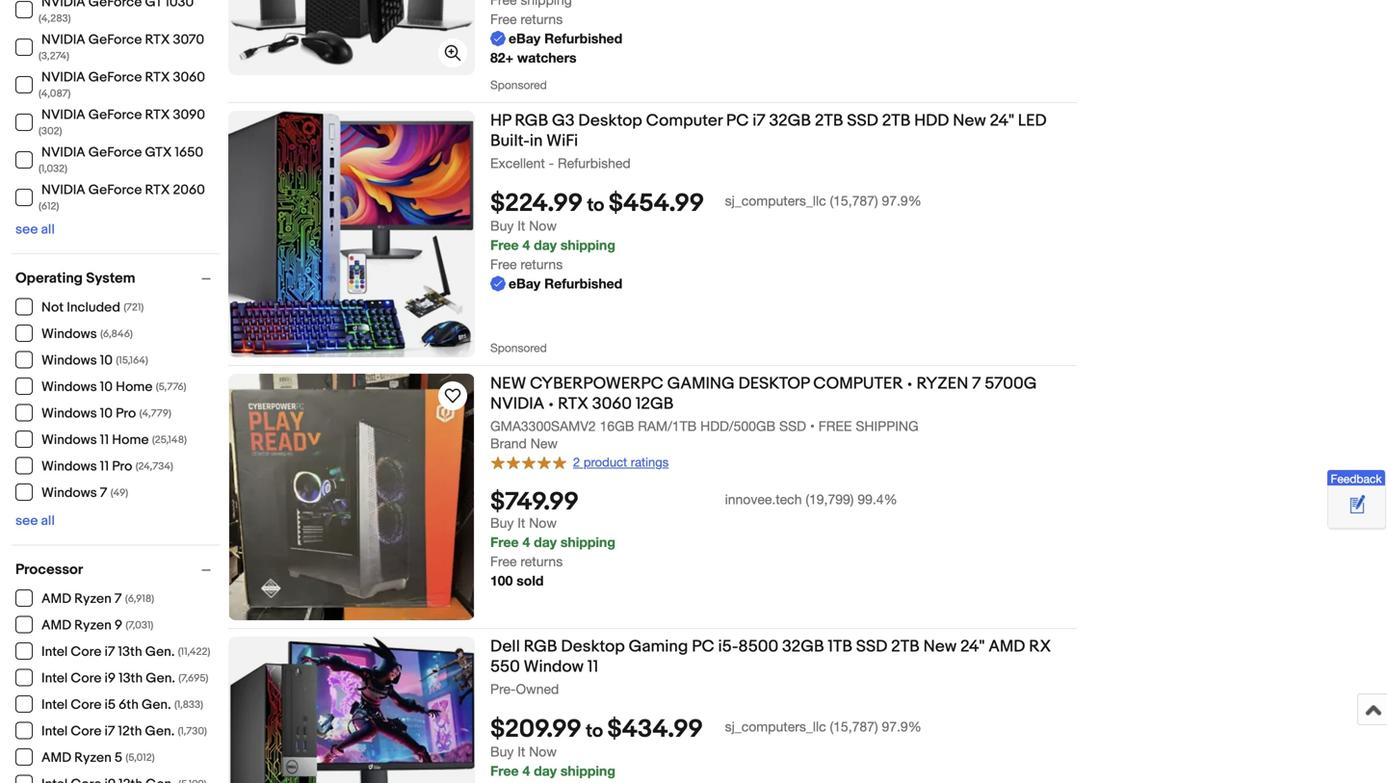 Task type: describe. For each thing, give the bounding box(es) containing it.
see all for nvidia
[[15, 222, 55, 238]]

windows for windows 7
[[41, 485, 97, 501]]

nvidia for nvidia geforce rtx 3060
[[41, 69, 85, 86]]

5
[[114, 750, 122, 766]]

nvidia for nvidia geforce rtx 2060
[[41, 182, 85, 198]]

innovee.tech (19,799) 99.4% buy it now free 4 day shipping free returns 100 sold
[[490, 491, 897, 589]]

operating system
[[15, 270, 135, 287]]

free inside free returns ebay refurbished 82+ watchers
[[490, 11, 517, 27]]

2060
[[173, 182, 205, 198]]

hdd
[[914, 111, 949, 131]]

ebay inside free returns ebay refurbished 82+ watchers
[[509, 30, 541, 46]]

$209.99 to $434.99
[[490, 715, 703, 745]]

new inside dell rgb desktop gaming pc i5-8500 32gb 1tb ssd 2tb new 24" amd rx 550 window 11 pre-owned
[[923, 637, 957, 657]]

dell
[[490, 637, 520, 657]]

gtx
[[145, 144, 172, 161]]

intel for intel core i5 6th gen.
[[41, 697, 68, 713]]

(15,787) for sj_computers_llc (15,787) 97.9% buy it now free 4 day shipping
[[830, 719, 878, 735]]

$434.99
[[607, 715, 703, 745]]

amd inside dell rgb desktop gaming pc i5-8500 32gb 1tb ssd 2tb new 24" amd rx 550 window 11 pre-owned
[[988, 637, 1025, 657]]

cyberpowerpc
[[530, 374, 663, 394]]

windows 10 pro (4,779)
[[41, 406, 171, 422]]

dell rgb desktop gaming pc i5-8500 32gb 1tb ssd 2tb new 24" amd rx 550 window 11 pre-owned
[[490, 637, 1051, 697]]

16gb
[[600, 418, 634, 434]]

12gb
[[636, 394, 674, 414]]

1650
[[175, 144, 203, 161]]

rgb for $209.99
[[524, 637, 557, 657]]

(25,148)
[[152, 434, 187, 446]]

13th for i9
[[119, 670, 143, 687]]

windows for windows 11 pro
[[41, 459, 97, 475]]

(1,032)
[[39, 163, 67, 175]]

home for windows 11 home
[[112, 432, 149, 448]]

(4,779)
[[139, 407, 171, 420]]

dell desktop computer pc i5, up to 32gb ram, 4tb ssd, 24" lcds, windows 11 or 10 image
[[228, 0, 475, 75]]

(302)
[[39, 125, 62, 138]]

free returns ebay refurbished 82+ watchers
[[490, 11, 622, 65]]

windows for windows 10
[[41, 353, 97, 369]]

see all button for nvidia geforce rtx 2060
[[15, 222, 55, 238]]

$454.99
[[608, 189, 704, 219]]

2 product ratings
[[573, 455, 669, 470]]

2tb for $454.99
[[882, 111, 911, 131]]

dell rgb desktop gaming pc i5-8500 32gb 1tb ssd 2tb new 24" amd rx 550 window 11 image
[[228, 637, 475, 783]]

intel core i5 6th gen. (1,833)
[[41, 697, 203, 713]]

rx
[[1029, 637, 1051, 657]]

brand
[[490, 435, 527, 451]]

-
[[549, 155, 554, 171]]

wifi
[[546, 131, 578, 151]]

computer
[[646, 111, 722, 131]]

2 ebay refurbished text field from the top
[[490, 274, 622, 293]]

3070
[[173, 32, 204, 48]]

8500
[[738, 637, 779, 657]]

ssd for $434.99
[[856, 637, 887, 657]]

refurbished inside sj_computers_llc (15,787) 97.9% buy it now free 4 day shipping free returns ebay refurbished
[[544, 276, 622, 291]]

windows 11 home (25,148)
[[41, 432, 187, 448]]

free inside sj_computers_llc (15,787) 97.9% buy it now free 4 day shipping
[[490, 763, 519, 779]]

gaming
[[629, 637, 688, 657]]

(5,012)
[[126, 752, 155, 764]]

3090
[[173, 107, 205, 123]]

rtx for 3090
[[145, 107, 170, 123]]

ryzen for 7
[[74, 591, 111, 607]]

desktop inside 'hp rgb g3 desktop computer pc i7 32gb 2tb ssd 2tb hdd new 24" led built-in wifi excellent - refurbished'
[[578, 111, 642, 131]]

i7 inside 'hp rgb g3 desktop computer pc i7 32gb 2tb ssd 2tb hdd new 24" led built-in wifi excellent - refurbished'
[[752, 111, 765, 131]]

pre-
[[490, 681, 516, 697]]

(24,734)
[[136, 460, 173, 473]]

core for intel core i7 12th gen.
[[71, 723, 102, 740]]

windows 11 pro (24,734)
[[41, 459, 173, 475]]

intel core i7 12th gen. (1,730)
[[41, 723, 207, 740]]

32gb for $434.99
[[782, 637, 824, 657]]

i5
[[105, 697, 116, 713]]

4 free from the top
[[490, 534, 519, 550]]

sj_computers_llc for sj_computers_llc (15,787) 97.9% buy it now free 4 day shipping
[[725, 719, 826, 735]]

(5,776)
[[156, 381, 186, 393]]

new inside new cyberpowerpc gaming desktop computer • ryzen 7 5700g nvidia • rtx 3060 12gb gma3300samv2 16gb ram/1tb hdd/500gb ssd • free shipping brand new
[[530, 435, 558, 451]]

new
[[490, 374, 526, 394]]

4 inside sj_computers_llc (15,787) 97.9% buy it now free 4 day shipping
[[523, 763, 530, 779]]

core for intel core i9 13th gen.
[[71, 670, 102, 687]]

amd for amd ryzen 7
[[41, 591, 71, 607]]

(721)
[[124, 301, 144, 314]]

(612)
[[39, 200, 59, 213]]

nvidia for nvidia geforce rtx 3070
[[41, 32, 85, 48]]

5 free from the top
[[490, 554, 517, 569]]

innovee.tech
[[725, 491, 802, 507]]

2
[[573, 455, 580, 470]]

windows 10 (15,164)
[[41, 353, 148, 369]]

sj_computers_llc (15,787) 97.9% buy it now free 4 day shipping
[[490, 719, 922, 779]]

see all for windows
[[15, 513, 55, 529]]

not included (721)
[[41, 300, 144, 316]]

geforce for 3060
[[88, 69, 142, 86]]

system
[[86, 270, 135, 287]]

all for nvidia
[[41, 222, 55, 238]]

1 sponsored text field from the top
[[490, 56, 556, 94]]

nvidia geforce rtx 3070 (3,274)
[[39, 32, 204, 63]]

7 inside new cyberpowerpc gaming desktop computer • ryzen 7 5700g nvidia • rtx 3060 12gb gma3300samv2 16gb ram/1tb hdd/500gb ssd • free shipping brand new
[[972, 374, 981, 394]]

day for refurbished
[[534, 237, 557, 253]]

nvidia for nvidia geforce rtx 3090
[[41, 107, 85, 123]]

sold
[[517, 573, 544, 589]]

intel core i7 13th gen. (11,422)
[[41, 644, 210, 660]]

(6,846)
[[100, 328, 133, 341]]

core for intel core i5 6th gen.
[[71, 697, 102, 713]]

built-
[[490, 131, 530, 151]]

(4,283)
[[39, 13, 71, 25]]

it for ebay
[[518, 218, 525, 234]]

2 horizontal spatial •
[[907, 374, 913, 394]]

amd ryzen 9 (7,031)
[[41, 617, 153, 634]]

sj_computers_llc for sj_computers_llc (15,787) 97.9% buy it now free 4 day shipping free returns ebay refurbished
[[725, 193, 826, 209]]

nvidia geforce rtx 3090 (302)
[[39, 107, 205, 138]]

new cyberpowerpc gaming desktop computer • ryzen 7 5700g nvidia • rtx 3060 12gb link
[[490, 374, 1077, 417]]

it inside sj_computers_llc (15,787) 97.9% buy it now free 4 day shipping
[[518, 744, 525, 760]]

computer
[[813, 374, 903, 394]]

12th
[[118, 723, 142, 740]]

geforce for 3070
[[88, 32, 142, 48]]

windows for windows
[[41, 326, 97, 342]]

new cyberpowerpc gaming desktop computer • ryzen 7 5700g nvidia • rtx 3060 12gb image
[[229, 374, 474, 620]]

24" inside 'hp rgb g3 desktop computer pc i7 32gb 2tb ssd 2tb hdd new 24" led built-in wifi excellent - refurbished'
[[990, 111, 1014, 131]]

2 sponsored from the top
[[490, 341, 547, 354]]

hp rgb g3 desktop computer pc i7 32gb 2tb ssd 2tb hdd new 24" led built-in wifi heading
[[490, 111, 1047, 151]]

core for intel core i7 13th gen.
[[71, 644, 102, 660]]

10 for home
[[100, 379, 113, 395]]

(1,730)
[[178, 725, 207, 738]]

6th
[[119, 697, 139, 713]]

(15,164)
[[116, 354, 148, 367]]

10 for pro
[[100, 406, 113, 422]]

windows for windows 10 home
[[41, 379, 97, 395]]

100
[[490, 573, 513, 589]]

free
[[818, 418, 852, 434]]

amd for amd ryzen 9
[[41, 617, 71, 634]]

g3
[[552, 111, 575, 131]]

day for sold
[[534, 534, 557, 550]]

1 horizontal spatial •
[[810, 418, 815, 434]]

all for windows
[[41, 513, 55, 529]]

nvidia for nvidia geforce gtx 1650
[[41, 144, 85, 161]]

amd ryzen 5 (5,012)
[[41, 750, 155, 766]]

amd for amd ryzen 5
[[41, 750, 71, 766]]

i7 for intel core i7 12th gen.
[[105, 723, 115, 740]]

24" inside dell rgb desktop gaming pc i5-8500 32gb 1tb ssd 2tb new 24" amd rx 550 window 11 pre-owned
[[960, 637, 985, 657]]

ssd inside new cyberpowerpc gaming desktop computer • ryzen 7 5700g nvidia • rtx 3060 12gb gma3300samv2 16gb ram/1tb hdd/500gb ssd • free shipping brand new
[[779, 418, 806, 434]]

(11,422)
[[178, 646, 210, 658]]

not
[[41, 300, 64, 316]]

2 vertical spatial 7
[[114, 591, 122, 607]]

(3,274)
[[39, 50, 69, 63]]

hp rgb g3 desktop computer pc i7 32gb 2tb ssd 2tb hdd new 24" led built-in wifi excellent - refurbished
[[490, 111, 1047, 171]]

window
[[524, 657, 584, 677]]

0 horizontal spatial •
[[548, 394, 554, 414]]

returns for innovee.tech (19,799) 99.4% buy it now free 4 day shipping free returns 100 sold
[[521, 554, 563, 569]]



Task type: locate. For each thing, give the bounding box(es) containing it.
0 vertical spatial returns
[[521, 11, 563, 27]]

sj_computers_llc inside sj_computers_llc (15,787) 97.9% buy it now free 4 day shipping
[[725, 719, 826, 735]]

day inside sj_computers_llc (15,787) 97.9% buy it now free 4 day shipping free returns ebay refurbished
[[534, 237, 557, 253]]

0 vertical spatial sponsored
[[490, 78, 547, 91]]

home down (15,164)
[[116, 379, 153, 395]]

now for refurbished
[[529, 218, 557, 234]]

core left "i9"
[[71, 670, 102, 687]]

pc left "i5-"
[[692, 637, 714, 657]]

buy for sj_computers_llc (15,787) 97.9% buy it now free 4 day shipping
[[490, 744, 514, 760]]

rtx for 3060
[[145, 69, 170, 86]]

1 geforce from the top
[[88, 32, 142, 48]]

watchers
[[517, 50, 577, 65]]

5 geforce from the top
[[88, 182, 142, 198]]

rtx inside nvidia geforce rtx 3060 (4,087)
[[145, 69, 170, 86]]

1 windows from the top
[[41, 326, 97, 342]]

see
[[15, 222, 38, 238], [15, 513, 38, 529]]

0 vertical spatial 3060
[[173, 69, 205, 86]]

windows for windows 11 home
[[41, 432, 97, 448]]

32gb for $454.99
[[769, 111, 811, 131]]

now up sold
[[529, 515, 557, 531]]

1 it from the top
[[518, 218, 525, 234]]

7 left (6,918)
[[114, 591, 122, 607]]

ssd for $454.99
[[847, 111, 878, 131]]

1 (15,787) from the top
[[830, 193, 878, 209]]

1 vertical spatial i7
[[105, 644, 115, 660]]

4 down $209.99
[[523, 763, 530, 779]]

3 now from the top
[[529, 744, 557, 760]]

sponsored text field up hp
[[490, 56, 556, 94]]

1 10 from the top
[[100, 353, 113, 369]]

2 sj_computers_llc from the top
[[725, 719, 826, 735]]

pro for windows 11 pro
[[112, 459, 132, 475]]

gen. down (7,031)
[[145, 644, 175, 660]]

1 horizontal spatial 24"
[[990, 111, 1014, 131]]

1 vertical spatial now
[[529, 515, 557, 531]]

i7 for intel core i7 13th gen.
[[105, 644, 115, 660]]

1 vertical spatial 10
[[100, 379, 113, 395]]

pc inside 'hp rgb g3 desktop computer pc i7 32gb 2tb ssd 2tb hdd new 24" led built-in wifi excellent - refurbished'
[[726, 111, 749, 131]]

3 free from the top
[[490, 256, 517, 272]]

returns up sold
[[521, 554, 563, 569]]

0 vertical spatial (15,787)
[[830, 193, 878, 209]]

1 ebay from the top
[[509, 30, 541, 46]]

geforce inside 'nvidia geforce rtx 2060 (612)'
[[88, 182, 142, 198]]

gen. for intel core i7 12th gen.
[[145, 723, 175, 740]]

1 returns from the top
[[521, 11, 563, 27]]

10 left (15,164)
[[100, 353, 113, 369]]

3 ryzen from the top
[[74, 750, 111, 766]]

see all up processor
[[15, 513, 55, 529]]

intel for intel core i9 13th gen.
[[41, 670, 68, 687]]

see all down (612)
[[15, 222, 55, 238]]

dell rgb desktop gaming pc i5-8500 32gb 1tb ssd 2tb new 24" amd rx 550 window 11 heading
[[490, 637, 1051, 677]]

rgb inside dell rgb desktop gaming pc i5-8500 32gb 1tb ssd 2tb new 24" amd rx 550 window 11 pre-owned
[[524, 637, 557, 657]]

13th for i7
[[118, 644, 142, 660]]

home
[[116, 379, 153, 395], [112, 432, 149, 448]]

2 ryzen from the top
[[74, 617, 111, 634]]

now inside "innovee.tech (19,799) 99.4% buy it now free 4 day shipping free returns 100 sold"
[[529, 515, 557, 531]]

2 97.9% from the top
[[882, 719, 922, 735]]

9
[[114, 617, 122, 634]]

intel left "i9"
[[41, 670, 68, 687]]

1 see all from the top
[[15, 222, 55, 238]]

(7,695)
[[178, 672, 208, 685]]

day down '$749.99'
[[534, 534, 557, 550]]

home up windows 11 pro (24,734)
[[112, 432, 149, 448]]

shipping
[[560, 237, 615, 253], [560, 534, 615, 550], [560, 763, 615, 779]]

1 vertical spatial 32gb
[[782, 637, 824, 657]]

1 vertical spatial see all
[[15, 513, 55, 529]]

shipping
[[856, 418, 919, 434]]

see for nvidia
[[15, 222, 38, 238]]

intel up amd ryzen 5 (5,012)
[[41, 723, 68, 740]]

home for windows 10 home
[[116, 379, 153, 395]]

0 vertical spatial 24"
[[990, 111, 1014, 131]]

32gb
[[769, 111, 811, 131], [782, 637, 824, 657]]

ratings
[[631, 455, 669, 470]]

32gb inside 'hp rgb g3 desktop computer pc i7 32gb 2tb ssd 2tb hdd new 24" led built-in wifi excellent - refurbished'
[[769, 111, 811, 131]]

to inside $224.99 to $454.99
[[587, 194, 604, 217]]

rgb right hp
[[515, 111, 548, 131]]

see all button down (612)
[[15, 222, 55, 238]]

2 vertical spatial ryzen
[[74, 750, 111, 766]]

1 vertical spatial it
[[518, 515, 525, 531]]

refurbished inside 'hp rgb g3 desktop computer pc i7 32gb 2tb ssd 2tb hdd new 24" led built-in wifi excellent - refurbished'
[[558, 155, 631, 171]]

97.9% for sj_computers_llc (15,787) 97.9% buy it now free 4 day shipping free returns ebay refurbished
[[882, 193, 922, 209]]

intel left i5
[[41, 697, 68, 713]]

0 vertical spatial now
[[529, 218, 557, 234]]

3060
[[173, 69, 205, 86], [592, 394, 632, 414]]

hp
[[490, 111, 511, 131]]

geforce down nvidia geforce gtx 1650 (1,032)
[[88, 182, 142, 198]]

0 vertical spatial 11
[[100, 432, 109, 448]]

rtx inside new cyberpowerpc gaming desktop computer • ryzen 7 5700g nvidia • rtx 3060 12gb gma3300samv2 16gb ram/1tb hdd/500gb ssd • free shipping brand new
[[558, 394, 588, 414]]

dell rgb desktop gaming pc i5-8500 32gb 1tb ssd 2tb new 24" amd rx 550 window 11 link
[[490, 637, 1077, 680]]

0 horizontal spatial 7
[[100, 485, 107, 501]]

windows for windows 10 pro
[[41, 406, 97, 422]]

ssd
[[847, 111, 878, 131], [779, 418, 806, 434], [856, 637, 887, 657]]

5 windows from the top
[[41, 432, 97, 448]]

$224.99
[[490, 189, 583, 219]]

1 vertical spatial day
[[534, 534, 557, 550]]

2 vertical spatial now
[[529, 744, 557, 760]]

13th up intel core i9 13th gen. (7,695)
[[118, 644, 142, 660]]

1 horizontal spatial 7
[[114, 591, 122, 607]]

to inside $209.99 to $434.99
[[586, 720, 603, 743]]

2 ebay from the top
[[509, 276, 541, 291]]

0 vertical spatial see all button
[[15, 222, 55, 238]]

1 vertical spatial home
[[112, 432, 149, 448]]

2 vertical spatial 11
[[587, 657, 598, 677]]

buy for innovee.tech (19,799) 99.4% buy it now free 4 day shipping free returns 100 sold
[[490, 515, 514, 531]]

(15,787) for sj_computers_llc (15,787) 97.9% buy it now free 4 day shipping free returns ebay refurbished
[[830, 193, 878, 209]]

to right $224.99
[[587, 194, 604, 217]]

(15,787)
[[830, 193, 878, 209], [830, 719, 878, 735]]

rtx down nvidia geforce rtx 3070 (3,274) on the left top of the page
[[145, 69, 170, 86]]

13th right "i9"
[[119, 670, 143, 687]]

Sponsored text field
[[490, 56, 556, 94], [490, 319, 556, 357]]

1 vertical spatial desktop
[[561, 637, 625, 657]]

geforce inside nvidia geforce rtx 3070 (3,274)
[[88, 32, 142, 48]]

(15,787) inside sj_computers_llc (15,787) 97.9% buy it now free 4 day shipping
[[830, 719, 878, 735]]

2 vertical spatial 10
[[100, 406, 113, 422]]

0 vertical spatial day
[[534, 237, 557, 253]]

1 core from the top
[[71, 644, 102, 660]]

550
[[490, 657, 520, 677]]

ryzen
[[74, 591, 111, 607], [74, 617, 111, 634], [74, 750, 111, 766]]

product
[[584, 455, 627, 470]]

2 vertical spatial 4
[[523, 763, 530, 779]]

included
[[67, 300, 120, 316]]

•
[[907, 374, 913, 394], [548, 394, 554, 414], [810, 418, 815, 434]]

1 horizontal spatial 3060
[[592, 394, 632, 414]]

4 core from the top
[[71, 723, 102, 740]]

pro for windows 10 pro
[[116, 406, 136, 422]]

it
[[518, 218, 525, 234], [518, 515, 525, 531], [518, 744, 525, 760]]

2 free from the top
[[490, 237, 519, 253]]

to for $209.99
[[586, 720, 603, 743]]

see all button for windows 11 home
[[15, 513, 55, 529]]

pc
[[726, 111, 749, 131], [692, 637, 714, 657]]

geforce inside nvidia geforce rtx 3060 (4,087)
[[88, 69, 142, 86]]

1 vertical spatial sponsored
[[490, 341, 547, 354]]

i7
[[752, 111, 765, 131], [105, 644, 115, 660], [105, 723, 115, 740]]

pro
[[116, 406, 136, 422], [112, 459, 132, 475]]

(7,031)
[[126, 619, 153, 632]]

windows down not
[[41, 326, 97, 342]]

0 horizontal spatial 24"
[[960, 637, 985, 657]]

geforce down nvidia geforce rtx 3090 (302)
[[88, 144, 142, 161]]

ryzen up amd ryzen 9 (7,031)
[[74, 591, 111, 607]]

shipping inside sj_computers_llc (15,787) 97.9% buy it now free 4 day shipping
[[560, 763, 615, 779]]

0 vertical spatial new
[[953, 111, 986, 131]]

0 vertical spatial i7
[[752, 111, 765, 131]]

2 core from the top
[[71, 670, 102, 687]]

10 for (15,164)
[[100, 353, 113, 369]]

(6,918)
[[125, 593, 154, 605]]

desktop right g3
[[578, 111, 642, 131]]

(19,799)
[[806, 491, 854, 507]]

rtx left 3070
[[145, 32, 170, 48]]

new cyberpowerpc gaming desktop computer • ryzen 7 5700g nvidia • rtx 3060 12gb heading
[[490, 374, 1037, 414]]

1 vertical spatial rgb
[[524, 637, 557, 657]]

ryzen left 9 at the left of the page
[[74, 617, 111, 634]]

1 see all button from the top
[[15, 222, 55, 238]]

• up gma3300samv2
[[548, 394, 554, 414]]

nvidia up (612)
[[41, 182, 85, 198]]

3 windows from the top
[[41, 379, 97, 395]]

i7 right computer
[[752, 111, 765, 131]]

desktop left 'gaming'
[[561, 637, 625, 657]]

2 product ratings link
[[490, 453, 669, 471]]

i5-
[[718, 637, 738, 657]]

1 vertical spatial refurbished
[[558, 155, 631, 171]]

7 right ryzen
[[972, 374, 981, 394]]

2 vertical spatial day
[[534, 763, 557, 779]]

ebay up watchers
[[509, 30, 541, 46]]

rtx inside nvidia geforce rtx 3090 (302)
[[145, 107, 170, 123]]

1 vertical spatial sponsored text field
[[490, 319, 556, 357]]

1 97.9% from the top
[[882, 193, 922, 209]]

nvidia geforce gtx 1650 (1,032)
[[39, 144, 203, 175]]

sj_computers_llc down dell rgb desktop gaming pc i5-8500 32gb 1tb ssd 2tb new 24" amd rx 550 window 11 pre-owned
[[725, 719, 826, 735]]

1 vertical spatial all
[[41, 513, 55, 529]]

4 intel from the top
[[41, 723, 68, 740]]

32gb inside dell rgb desktop gaming pc i5-8500 32gb 1tb ssd 2tb new 24" amd rx 550 window 11 pre-owned
[[782, 637, 824, 657]]

3 returns from the top
[[521, 554, 563, 569]]

2 intel from the top
[[41, 670, 68, 687]]

returns down $224.99
[[521, 256, 563, 272]]

see up operating
[[15, 222, 38, 238]]

geforce down nvidia geforce rtx 3070 (3,274) on the left top of the page
[[88, 69, 142, 86]]

10 up windows 10 pro (4,779)
[[100, 379, 113, 395]]

now inside sj_computers_llc (15,787) 97.9% buy it now free 4 day shipping
[[529, 744, 557, 760]]

3060 up 16gb
[[592, 394, 632, 414]]

(4,283) link
[[15, 0, 220, 26]]

1 vertical spatial pro
[[112, 459, 132, 475]]

97.9% inside sj_computers_llc (15,787) 97.9% buy it now free 4 day shipping
[[882, 719, 922, 735]]

1 vertical spatial (15,787)
[[830, 719, 878, 735]]

2 returns from the top
[[521, 256, 563, 272]]

1 vertical spatial returns
[[521, 256, 563, 272]]

2tb for $434.99
[[891, 637, 920, 657]]

shipping down $224.99 to $454.99
[[560, 237, 615, 253]]

1 free from the top
[[490, 11, 517, 27]]

3 intel from the top
[[41, 697, 68, 713]]

rtx inside nvidia geforce rtx 3070 (3,274)
[[145, 32, 170, 48]]

0 vertical spatial ebay
[[509, 30, 541, 46]]

6 free from the top
[[490, 763, 519, 779]]

it up sold
[[518, 515, 525, 531]]

4 up sold
[[523, 534, 530, 550]]

0 horizontal spatial 3060
[[173, 69, 205, 86]]

11 down windows 10 pro (4,779)
[[100, 432, 109, 448]]

buy for sj_computers_llc (15,787) 97.9% buy it now free 4 day shipping free returns ebay refurbished
[[490, 218, 514, 234]]

buy down excellent
[[490, 218, 514, 234]]

1 buy from the top
[[490, 218, 514, 234]]

7 left (49)
[[100, 485, 107, 501]]

day down $209.99
[[534, 763, 557, 779]]

operating system button
[[15, 270, 220, 287]]

see for windows
[[15, 513, 38, 529]]

day inside "innovee.tech (19,799) 99.4% buy it now free 4 day shipping free returns 100 sold"
[[534, 534, 557, 550]]

2 vertical spatial shipping
[[560, 763, 615, 779]]

3 day from the top
[[534, 763, 557, 779]]

0 vertical spatial sponsored text field
[[490, 56, 556, 94]]

nvidia inside nvidia geforce rtx 3060 (4,087)
[[41, 69, 85, 86]]

geforce for 3090
[[88, 107, 142, 123]]

nvidia geforce rtx 3060 (4,087)
[[39, 69, 205, 100]]

shipping down '$749.99'
[[560, 534, 615, 550]]

0 vertical spatial to
[[587, 194, 604, 217]]

windows down windows 11 pro (24,734)
[[41, 485, 97, 501]]

11 for pro
[[100, 459, 109, 475]]

1 sj_computers_llc from the top
[[725, 193, 826, 209]]

shipping inside "innovee.tech (19,799) 99.4% buy it now free 4 day shipping free returns 100 sold"
[[560, 534, 615, 550]]

refurbished down wifi on the top left of page
[[558, 155, 631, 171]]

now for sold
[[529, 515, 557, 531]]

3060 inside nvidia geforce rtx 3060 (4,087)
[[173, 69, 205, 86]]

1 vertical spatial new
[[530, 435, 558, 451]]

1 vertical spatial 13th
[[119, 670, 143, 687]]

shipping down $209.99 to $434.99
[[560, 763, 615, 779]]

pro up (49)
[[112, 459, 132, 475]]

windows
[[41, 326, 97, 342], [41, 353, 97, 369], [41, 379, 97, 395], [41, 406, 97, 422], [41, 432, 97, 448], [41, 459, 97, 475], [41, 485, 97, 501]]

core
[[71, 644, 102, 660], [71, 670, 102, 687], [71, 697, 102, 713], [71, 723, 102, 740]]

0 vertical spatial buy
[[490, 218, 514, 234]]

24" left led
[[990, 111, 1014, 131]]

4 inside "innovee.tech (19,799) 99.4% buy it now free 4 day shipping free returns 100 sold"
[[523, 534, 530, 550]]

1 vertical spatial 11
[[100, 459, 109, 475]]

nvidia up (302)
[[41, 107, 85, 123]]

1 vertical spatial pc
[[692, 637, 714, 657]]

ryzen left '5'
[[74, 750, 111, 766]]

2 it from the top
[[518, 515, 525, 531]]

0 vertical spatial refurbished
[[544, 30, 622, 46]]

rtx inside 'nvidia geforce rtx 2060 (612)'
[[145, 182, 170, 198]]

windows (6,846)
[[41, 326, 133, 342]]

7
[[972, 374, 981, 394], [100, 485, 107, 501], [114, 591, 122, 607]]

0 vertical spatial it
[[518, 218, 525, 234]]

operating
[[15, 270, 83, 287]]

5700g
[[985, 374, 1037, 394]]

processor
[[15, 561, 83, 578]]

pc inside dell rgb desktop gaming pc i5-8500 32gb 1tb ssd 2tb new 24" amd rx 550 window 11 pre-owned
[[692, 637, 714, 657]]

1 vertical spatial 4
[[523, 534, 530, 550]]

nvidia up gma3300samv2
[[490, 394, 544, 414]]

ebay refurbished text field up watchers
[[490, 29, 622, 48]]

1 see from the top
[[15, 222, 38, 238]]

0 vertical spatial pc
[[726, 111, 749, 131]]

0 vertical spatial 13th
[[118, 644, 142, 660]]

buy inside sj_computers_llc (15,787) 97.9% buy it now free 4 day shipping
[[490, 744, 514, 760]]

rgb right dell at the left bottom of page
[[524, 637, 557, 657]]

gen. for intel core i7 13th gen.
[[145, 644, 175, 660]]

desktop inside dell rgb desktop gaming pc i5-8500 32gb 1tb ssd 2tb new 24" amd rx 550 window 11 pre-owned
[[561, 637, 625, 657]]

now down the -
[[529, 218, 557, 234]]

2 vertical spatial ssd
[[856, 637, 887, 657]]

$224.99 to $454.99
[[490, 189, 704, 219]]

1 ryzen from the top
[[74, 591, 111, 607]]

ssd inside dell rgb desktop gaming pc i5-8500 32gb 1tb ssd 2tb new 24" amd rx 550 window 11 pre-owned
[[856, 637, 887, 657]]

0 vertical spatial home
[[116, 379, 153, 395]]

intel for intel core i7 12th gen.
[[41, 723, 68, 740]]

1 vertical spatial 24"
[[960, 637, 985, 657]]

1 vertical spatial sj_computers_llc
[[725, 719, 826, 735]]

0 vertical spatial desktop
[[578, 111, 642, 131]]

gen. left '(7,695)'
[[146, 670, 175, 687]]

2 shipping from the top
[[560, 534, 615, 550]]

windows up windows 7 (49)
[[41, 459, 97, 475]]

rgb for $224.99
[[515, 111, 548, 131]]

4 geforce from the top
[[88, 144, 142, 161]]

now inside sj_computers_llc (15,787) 97.9% buy it now free 4 day shipping free returns ebay refurbished
[[529, 218, 557, 234]]

3 geforce from the top
[[88, 107, 142, 123]]

geforce down nvidia geforce rtx 3060 (4,087)
[[88, 107, 142, 123]]

ssd left hdd
[[847, 111, 878, 131]]

10 down windows 10 home (5,776)
[[100, 406, 113, 422]]

1 4 from the top
[[523, 237, 530, 253]]

buy inside "innovee.tech (19,799) 99.4% buy it now free 4 day shipping free returns 100 sold"
[[490, 515, 514, 531]]

1 vertical spatial shipping
[[560, 534, 615, 550]]

2 vertical spatial new
[[923, 637, 957, 657]]

all down (612)
[[41, 222, 55, 238]]

processor button
[[15, 561, 220, 578]]

see all button up processor
[[15, 513, 55, 529]]

2tb inside dell rgb desktop gaming pc i5-8500 32gb 1tb ssd 2tb new 24" amd rx 550 window 11 pre-owned
[[891, 637, 920, 657]]

sponsored text field up new
[[490, 319, 556, 357]]

to for $224.99
[[587, 194, 604, 217]]

2 vertical spatial refurbished
[[544, 276, 622, 291]]

2 day from the top
[[534, 534, 557, 550]]

new cyberpowerpc gaming desktop computer • ryzen 7 5700g nvidia • rtx 3060 12gb gma3300samv2 16gb ram/1tb hdd/500gb ssd • free shipping brand new
[[490, 374, 1037, 451]]

ryzen for 9
[[74, 617, 111, 634]]

1 vertical spatial 3060
[[592, 394, 632, 414]]

returns inside free returns ebay refurbished 82+ watchers
[[521, 11, 563, 27]]

2 10 from the top
[[100, 379, 113, 395]]

eBay Refurbished text field
[[490, 29, 622, 48], [490, 274, 622, 293]]

3 shipping from the top
[[560, 763, 615, 779]]

3060 inside new cyberpowerpc gaming desktop computer • ryzen 7 5700g nvidia • rtx 3060 12gb gma3300samv2 16gb ram/1tb hdd/500gb ssd • free shipping brand new
[[592, 394, 632, 414]]

1 sponsored from the top
[[490, 78, 547, 91]]

7 windows from the top
[[41, 485, 97, 501]]

0 vertical spatial all
[[41, 222, 55, 238]]

gen. for intel core i5 6th gen.
[[142, 697, 171, 713]]

0 vertical spatial ebay refurbished text field
[[490, 29, 622, 48]]

1 vertical spatial 7
[[100, 485, 107, 501]]

watch new cyberpowerpc gaming desktop computer • ryzen 7 5700g nvidia • rtx 3060 12gb image
[[441, 384, 464, 407]]

geforce for 2060
[[88, 182, 142, 198]]

4 inside sj_computers_llc (15,787) 97.9% buy it now free 4 day shipping free returns ebay refurbished
[[523, 237, 530, 253]]

4 down $224.99
[[523, 237, 530, 253]]

sj_computers_llc (15,787) 97.9% buy it now free 4 day shipping free returns ebay refurbished
[[490, 193, 922, 291]]

2 see from the top
[[15, 513, 38, 529]]

feedback
[[1331, 472, 1382, 485]]

4 for 100
[[523, 534, 530, 550]]

1 day from the top
[[534, 237, 557, 253]]

sj_computers_llc inside sj_computers_llc (15,787) 97.9% buy it now free 4 day shipping free returns ebay refurbished
[[725, 193, 826, 209]]

2 4 from the top
[[523, 534, 530, 550]]

refurbished down $224.99 to $454.99
[[544, 276, 622, 291]]

nvidia up (4,087)
[[41, 69, 85, 86]]

1tb
[[828, 637, 852, 657]]

11 for home
[[100, 432, 109, 448]]

ebay inside sj_computers_llc (15,787) 97.9% buy it now free 4 day shipping free returns ebay refurbished
[[509, 276, 541, 291]]

97.9% inside sj_computers_llc (15,787) 97.9% buy it now free 4 day shipping free returns ebay refurbished
[[882, 193, 922, 209]]

97.9%
[[882, 193, 922, 209], [882, 719, 922, 735]]

windows down windows 10 home (5,776)
[[41, 406, 97, 422]]

0 vertical spatial see
[[15, 222, 38, 238]]

0 vertical spatial pro
[[116, 406, 136, 422]]

shipping for refurbished
[[560, 237, 615, 253]]

1 horizontal spatial pc
[[726, 111, 749, 131]]

2 buy from the top
[[490, 515, 514, 531]]

0 vertical spatial shipping
[[560, 237, 615, 253]]

3 4 from the top
[[523, 763, 530, 779]]

ebay down $224.99
[[509, 276, 541, 291]]

day inside sj_computers_llc (15,787) 97.9% buy it now free 4 day shipping
[[534, 763, 557, 779]]

day down $224.99
[[534, 237, 557, 253]]

nvidia inside 'nvidia geforce rtx 2060 (612)'
[[41, 182, 85, 198]]

returns inside sj_computers_llc (15,787) 97.9% buy it now free 4 day shipping free returns ebay refurbished
[[521, 256, 563, 272]]

0 vertical spatial 32gb
[[769, 111, 811, 131]]

gen. for intel core i9 13th gen.
[[146, 670, 175, 687]]

now down owned
[[529, 744, 557, 760]]

ryzen for 5
[[74, 750, 111, 766]]

1 vertical spatial ebay
[[509, 276, 541, 291]]

rtx for 3070
[[145, 32, 170, 48]]

1 shipping from the top
[[560, 237, 615, 253]]

sponsored down 82+
[[490, 78, 547, 91]]

core up amd ryzen 5 (5,012)
[[71, 723, 102, 740]]

new inside 'hp rgb g3 desktop computer pc i7 32gb 2tb ssd 2tb hdd new 24" led built-in wifi excellent - refurbished'
[[953, 111, 986, 131]]

2 vertical spatial i7
[[105, 723, 115, 740]]

2 vertical spatial buy
[[490, 744, 514, 760]]

2 vertical spatial returns
[[521, 554, 563, 569]]

2 vertical spatial it
[[518, 744, 525, 760]]

1 vertical spatial to
[[586, 720, 603, 743]]

2 see all from the top
[[15, 513, 55, 529]]

3 it from the top
[[518, 744, 525, 760]]

1 vertical spatial see
[[15, 513, 38, 529]]

0 vertical spatial ssd
[[847, 111, 878, 131]]

all
[[41, 222, 55, 238], [41, 513, 55, 529]]

0 vertical spatial sj_computers_llc
[[725, 193, 826, 209]]

4
[[523, 237, 530, 253], [523, 534, 530, 550], [523, 763, 530, 779]]

3 buy from the top
[[490, 744, 514, 760]]

see up processor
[[15, 513, 38, 529]]

windows 7 (49)
[[41, 485, 128, 501]]

core down amd ryzen 9 (7,031)
[[71, 644, 102, 660]]

3 core from the top
[[71, 697, 102, 713]]

windows down "windows 10 (15,164)"
[[41, 379, 97, 395]]

pc right computer
[[726, 111, 749, 131]]

geforce inside nvidia geforce rtx 3090 (302)
[[88, 107, 142, 123]]

2 now from the top
[[529, 515, 557, 531]]

refurbished inside free returns ebay refurbished 82+ watchers
[[544, 30, 622, 46]]

rtx left 3090
[[145, 107, 170, 123]]

11 right window
[[587, 657, 598, 677]]

windows down windows 10 pro (4,779)
[[41, 432, 97, 448]]

rtx for 2060
[[145, 182, 170, 198]]

shipping for sold
[[560, 534, 615, 550]]

ryzen
[[916, 374, 968, 394]]

it inside "innovee.tech (19,799) 99.4% buy it now free 4 day shipping free returns 100 sold"
[[518, 515, 525, 531]]

geforce for 1650
[[88, 144, 142, 161]]

0 vertical spatial see all
[[15, 222, 55, 238]]

2 all from the top
[[41, 513, 55, 529]]

11 inside dell rgb desktop gaming pc i5-8500 32gb 1tb ssd 2tb new 24" amd rx 550 window 11 pre-owned
[[587, 657, 598, 677]]

geforce inside nvidia geforce gtx 1650 (1,032)
[[88, 144, 142, 161]]

amd ryzen 7 (6,918)
[[41, 591, 154, 607]]

rgb inside 'hp rgb g3 desktop computer pc i7 32gb 2tb ssd 2tb hdd new 24" led built-in wifi excellent - refurbished'
[[515, 111, 548, 131]]

nvidia inside nvidia geforce rtx 3070 (3,274)
[[41, 32, 85, 48]]

rtx left 2060
[[145, 182, 170, 198]]

6 windows from the top
[[41, 459, 97, 475]]

i9
[[105, 670, 116, 687]]

1 all from the top
[[41, 222, 55, 238]]

sponsored up new
[[490, 341, 547, 354]]

1 now from the top
[[529, 218, 557, 234]]

24"
[[990, 111, 1014, 131], [960, 637, 985, 657]]

buy up the 100
[[490, 515, 514, 531]]

ssd inside 'hp rgb g3 desktop computer pc i7 32gb 2tb ssd 2tb hdd new 24" led built-in wifi excellent - refurbished'
[[847, 111, 878, 131]]

returns for sj_computers_llc (15,787) 97.9% buy it now free 4 day shipping free returns ebay refurbished
[[521, 256, 563, 272]]

0 vertical spatial rgb
[[515, 111, 548, 131]]

0 vertical spatial 10
[[100, 353, 113, 369]]

0 horizontal spatial pc
[[692, 637, 714, 657]]

new
[[953, 111, 986, 131], [530, 435, 558, 451], [923, 637, 957, 657]]

0 vertical spatial 7
[[972, 374, 981, 394]]

ebay refurbished text field down $224.99
[[490, 274, 622, 293]]

0 vertical spatial 4
[[523, 237, 530, 253]]

2 horizontal spatial 7
[[972, 374, 981, 394]]

owned
[[516, 681, 559, 697]]

gaming
[[667, 374, 735, 394]]

1 vertical spatial 97.9%
[[882, 719, 922, 735]]

refurbished up watchers
[[544, 30, 622, 46]]

hp rgb g3 desktop computer pc i7 32gb 2tb ssd 2tb hdd new 24" led built-in wifi image
[[228, 111, 475, 357]]

pro up the windows 11 home (25,148)
[[116, 406, 136, 422]]

97.9% for sj_computers_llc (15,787) 97.9% buy it now free 4 day shipping
[[882, 719, 922, 735]]

82+
[[490, 50, 513, 65]]

0 vertical spatial ryzen
[[74, 591, 111, 607]]

core left i5
[[71, 697, 102, 713]]

intel for intel core i7 13th gen.
[[41, 644, 68, 660]]

1 vertical spatial ebay refurbished text field
[[490, 274, 622, 293]]

sj_computers_llc
[[725, 193, 826, 209], [725, 719, 826, 735]]

nvidia inside nvidia geforce rtx 3090 (302)
[[41, 107, 85, 123]]

to right $209.99
[[586, 720, 603, 743]]

2 (15,787) from the top
[[830, 719, 878, 735]]

0 vertical spatial 97.9%
[[882, 193, 922, 209]]

intel down amd ryzen 9 (7,031)
[[41, 644, 68, 660]]

1 vertical spatial see all button
[[15, 513, 55, 529]]

buy inside sj_computers_llc (15,787) 97.9% buy it now free 4 day shipping free returns ebay refurbished
[[490, 218, 514, 234]]

(4,087)
[[39, 88, 71, 100]]

4 for ebay
[[523, 237, 530, 253]]

1 vertical spatial ssd
[[779, 418, 806, 434]]

returns inside "innovee.tech (19,799) 99.4% buy it now free 4 day shipping free returns 100 sold"
[[521, 554, 563, 569]]

shipping inside sj_computers_llc (15,787) 97.9% buy it now free 4 day shipping free returns ebay refurbished
[[560, 237, 615, 253]]

it inside sj_computers_llc (15,787) 97.9% buy it now free 4 day shipping free returns ebay refurbished
[[518, 218, 525, 234]]

1 vertical spatial ryzen
[[74, 617, 111, 634]]

sj_computers_llc down 'hp rgb g3 desktop computer pc i7 32gb 2tb ssd 2tb hdd new 24" led built-in wifi excellent - refurbished'
[[725, 193, 826, 209]]

buy down the pre-
[[490, 744, 514, 760]]

nvidia geforce rtx 2060 (612)
[[39, 182, 205, 213]]

2 see all button from the top
[[15, 513, 55, 529]]

amd left rx
[[988, 637, 1025, 657]]

$209.99
[[490, 715, 582, 745]]

3 10 from the top
[[100, 406, 113, 422]]

4 windows from the top
[[41, 406, 97, 422]]

it for 100
[[518, 515, 525, 531]]

(1,833)
[[174, 699, 203, 711]]

excellent
[[490, 155, 545, 171]]

• left ryzen
[[907, 374, 913, 394]]

1 intel from the top
[[41, 644, 68, 660]]

2 sponsored text field from the top
[[490, 319, 556, 357]]

1 ebay refurbished text field from the top
[[490, 29, 622, 48]]

amd down processor
[[41, 591, 71, 607]]

nvidia inside new cyberpowerpc gaming desktop computer • ryzen 7 5700g nvidia • rtx 3060 12gb gma3300samv2 16gb ram/1tb hdd/500gb ssd • free shipping brand new
[[490, 394, 544, 414]]

nvidia inside nvidia geforce gtx 1650 (1,032)
[[41, 144, 85, 161]]

2 geforce from the top
[[88, 69, 142, 86]]

ssd down new cyberpowerpc gaming desktop computer • ryzen 7 5700g nvidia • rtx 3060 12gb link
[[779, 418, 806, 434]]

(15,787) inside sj_computers_llc (15,787) 97.9% buy it now free 4 day shipping free returns ebay refurbished
[[830, 193, 878, 209]]

2 windows from the top
[[41, 353, 97, 369]]

1 vertical spatial buy
[[490, 515, 514, 531]]

99.4%
[[858, 491, 897, 507]]



Task type: vqa. For each thing, say whether or not it's contained in the screenshot.
Up associated with Up to 20% off Tiffany & Co., from trusted sellers
no



